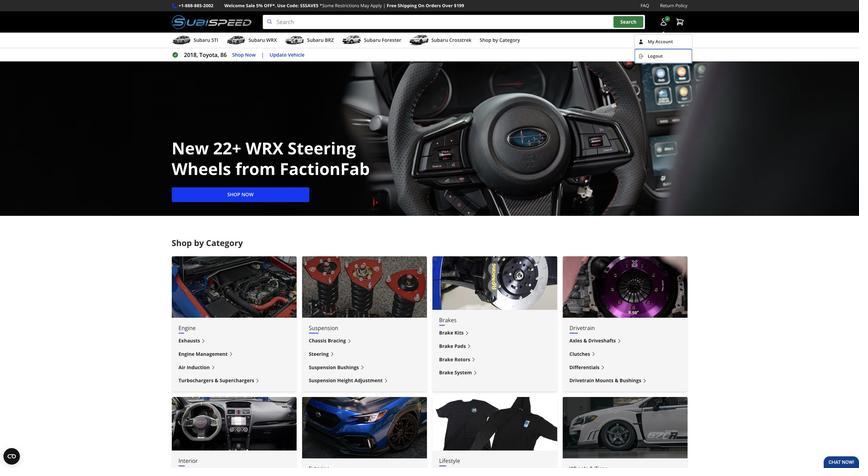 Task type: describe. For each thing, give the bounding box(es) containing it.
faq
[[641, 2, 650, 9]]

engine management
[[179, 351, 228, 357]]

differentials link
[[570, 364, 681, 371]]

over
[[442, 2, 453, 9]]

lifestyle image
[[433, 397, 557, 451]]

suspension for suspension
[[309, 324, 338, 332]]

$199
[[454, 2, 464, 9]]

a subaru wrx thumbnail image image
[[227, 35, 246, 45]]

brake rotors
[[439, 356, 471, 363]]

drivetrain mounts & bushings
[[570, 377, 642, 384]]

logout
[[648, 53, 663, 59]]

subaru for subaru crosstrek
[[432, 37, 448, 43]]

2018, toyota, 86
[[184, 51, 227, 59]]

turbochargers & superchargers
[[179, 377, 254, 384]]

off*.
[[264, 2, 276, 9]]

drivetrain for drivetrain mounts & bushings
[[570, 377, 594, 384]]

a subaru brz thumbnail image image
[[285, 35, 304, 45]]

*some restrictions may apply | free shipping on orders over $199
[[320, 2, 464, 9]]

1 horizontal spatial shop by category
[[480, 37, 520, 43]]

drivetrain for drivetrain
[[570, 324, 595, 332]]

axles & driveshafts link
[[570, 337, 681, 345]]

now
[[242, 191, 254, 198]]

sale
[[246, 2, 255, 9]]

update
[[270, 51, 287, 58]]

shop
[[227, 191, 240, 198]]

rotors
[[455, 356, 471, 363]]

2 vertical spatial shop
[[172, 237, 192, 248]]

1 vertical spatial steering
[[309, 351, 329, 357]]

subaru sti
[[194, 37, 218, 43]]

factionfab
[[280, 158, 370, 180]]

brake kits
[[439, 329, 464, 336]]

subaru for subaru forester
[[364, 37, 381, 43]]

brake for brake rotors
[[439, 356, 454, 363]]

bushings inside 'link'
[[337, 364, 359, 370]]

air
[[179, 364, 186, 370]]

0 horizontal spatial shop by category
[[172, 237, 243, 248]]

subaru wrx
[[249, 37, 277, 43]]

wheels & accessories image
[[563, 397, 688, 458]]

shop now
[[232, 51, 256, 58]]

subaru sti button
[[172, 34, 218, 48]]

management
[[196, 351, 228, 357]]

suspension height adjustment link
[[309, 377, 420, 385]]

adjustment
[[355, 377, 383, 384]]

brake for brake system
[[439, 369, 454, 376]]

forester
[[382, 37, 401, 43]]

engine image
[[172, 256, 297, 318]]

subaru forester
[[364, 37, 401, 43]]

search
[[621, 19, 637, 25]]

return policy
[[661, 2, 688, 9]]

use
[[277, 2, 286, 9]]

wrx inside dropdown button
[[266, 37, 277, 43]]

wrx inside new 22+ wrx steering wheels from factionfab
[[246, 137, 284, 159]]

86
[[221, 51, 227, 59]]

brakes image
[[433, 256, 557, 310]]

drivetrain mounts & bushings link
[[570, 377, 681, 385]]

engine for engine management
[[179, 351, 195, 357]]

steering wheel image
[[0, 61, 860, 216]]

1 vertical spatial shop
[[232, 51, 244, 58]]

new 22+ wrx steering wheels from factionfab
[[172, 137, 370, 180]]

0 vertical spatial |
[[383, 2, 386, 9]]

air induction link
[[179, 364, 290, 371]]

subispeed logo image
[[172, 15, 252, 29]]

welcome sale 5% off*. use code: sssave5
[[225, 2, 319, 9]]

restrictions
[[335, 2, 360, 9]]

sti
[[212, 37, 218, 43]]

my
[[648, 38, 655, 45]]

a subaru crosstrek thumbnail image image
[[410, 35, 429, 45]]

exterior image
[[302, 397, 427, 458]]

policy
[[676, 2, 688, 9]]

wheels
[[172, 158, 231, 180]]

chassis bracing link
[[309, 337, 420, 345]]

mounts
[[596, 377, 614, 384]]

interior image
[[172, 397, 297, 451]]

subaru wrx button
[[227, 34, 277, 48]]

kits
[[455, 329, 464, 336]]

height
[[337, 377, 353, 384]]

brake pads link
[[439, 342, 551, 350]]

shipping
[[398, 2, 417, 9]]

lifestyle
[[439, 457, 460, 465]]

brake for brake kits
[[439, 329, 454, 336]]

suspension bushings link
[[309, 364, 420, 371]]

apply
[[371, 2, 382, 9]]

+1-888-885-2002 link
[[179, 2, 214, 9]]

brake pads
[[439, 343, 466, 349]]

& for driveshafts
[[584, 337, 587, 344]]

clutches link
[[570, 350, 681, 358]]

chassis bracing
[[309, 337, 346, 344]]

brz
[[325, 37, 334, 43]]

faq link
[[641, 2, 650, 9]]



Task type: vqa. For each thing, say whether or not it's contained in the screenshot.
the left Original
no



Task type: locate. For each thing, give the bounding box(es) containing it.
+1-888-885-2002
[[179, 2, 214, 9]]

drivetrain
[[570, 324, 595, 332], [570, 377, 594, 384]]

on
[[418, 2, 425, 9]]

5 subaru from the left
[[432, 37, 448, 43]]

shop by category button
[[480, 34, 520, 48]]

a subaru forester thumbnail image image
[[342, 35, 361, 45]]

subaru left 'crosstrek'
[[432, 37, 448, 43]]

1 horizontal spatial |
[[383, 2, 386, 9]]

subaru brz
[[307, 37, 334, 43]]

bushings down the differentials link
[[620, 377, 642, 384]]

subaru forester button
[[342, 34, 401, 48]]

| left free
[[383, 2, 386, 9]]

0 vertical spatial by
[[493, 37, 498, 43]]

1 horizontal spatial bushings
[[620, 377, 642, 384]]

0 horizontal spatial &
[[215, 377, 218, 384]]

vehicle
[[288, 51, 305, 58]]

suspension for suspension height adjustment
[[309, 377, 336, 384]]

brake
[[439, 329, 454, 336], [439, 343, 454, 349], [439, 356, 454, 363], [439, 369, 454, 376]]

suspension inside 'link'
[[309, 364, 336, 370]]

dialog
[[635, 30, 693, 64]]

1 subaru from the left
[[194, 37, 210, 43]]

2 suspension from the top
[[309, 364, 336, 370]]

1 vertical spatial engine
[[179, 351, 195, 357]]

chassis
[[309, 337, 327, 344]]

0 vertical spatial drivetrain
[[570, 324, 595, 332]]

0 vertical spatial bushings
[[337, 364, 359, 370]]

& left superchargers
[[215, 377, 218, 384]]

1 vertical spatial by
[[194, 237, 204, 248]]

1 vertical spatial drivetrain
[[570, 377, 594, 384]]

& right axles
[[584, 337, 587, 344]]

subaru inside dropdown button
[[249, 37, 265, 43]]

1 brake from the top
[[439, 329, 454, 336]]

bushings up the suspension height adjustment
[[337, 364, 359, 370]]

a subaru sti thumbnail image image
[[172, 35, 191, 45]]

differentials
[[570, 364, 600, 370]]

bushings
[[337, 364, 359, 370], [620, 377, 642, 384]]

axles & driveshafts
[[570, 337, 616, 344]]

shop
[[480, 37, 492, 43], [232, 51, 244, 58], [172, 237, 192, 248]]

&
[[584, 337, 587, 344], [215, 377, 218, 384], [615, 377, 619, 384]]

2 vertical spatial suspension
[[309, 377, 336, 384]]

search input field
[[263, 15, 645, 29]]

suspension for suspension bushings
[[309, 364, 336, 370]]

1 vertical spatial bushings
[[620, 377, 642, 384]]

free
[[387, 2, 397, 9]]

my account
[[648, 38, 673, 45]]

0 vertical spatial wrx
[[266, 37, 277, 43]]

& right mounts
[[615, 377, 619, 384]]

induction
[[187, 364, 210, 370]]

drivetrain up axles
[[570, 324, 595, 332]]

toyota,
[[200, 51, 219, 59]]

suspension
[[309, 324, 338, 332], [309, 364, 336, 370], [309, 377, 336, 384]]

bracing
[[328, 337, 346, 344]]

brake kits link
[[439, 329, 551, 337]]

drivetrain down differentials
[[570, 377, 594, 384]]

subaru crosstrek
[[432, 37, 472, 43]]

pads
[[455, 343, 466, 349]]

turbochargers & superchargers link
[[179, 377, 290, 385]]

1 engine from the top
[[179, 324, 196, 332]]

0 vertical spatial category
[[500, 37, 520, 43]]

suspension image
[[302, 256, 427, 318]]

update vehicle
[[270, 51, 305, 58]]

sssave5
[[300, 2, 319, 9]]

category inside "dropdown button"
[[500, 37, 520, 43]]

suspension bushings
[[309, 364, 359, 370]]

0 vertical spatial engine
[[179, 324, 196, 332]]

2018,
[[184, 51, 198, 59]]

exhausts
[[179, 337, 200, 344]]

4 brake from the top
[[439, 369, 454, 376]]

engine up exhausts
[[179, 324, 196, 332]]

2 subaru from the left
[[249, 37, 265, 43]]

1 vertical spatial suspension
[[309, 364, 336, 370]]

code:
[[287, 2, 299, 9]]

subaru left brz
[[307, 37, 324, 43]]

suspension up chassis bracing
[[309, 324, 338, 332]]

crosstrek
[[450, 37, 472, 43]]

engine management link
[[179, 350, 290, 358]]

brake rotors link
[[439, 356, 551, 364]]

4 subaru from the left
[[364, 37, 381, 43]]

exhausts link
[[179, 337, 290, 345]]

steering link
[[309, 350, 420, 358]]

1 vertical spatial category
[[206, 237, 243, 248]]

2 brake from the top
[[439, 343, 454, 349]]

clutches
[[570, 351, 590, 357]]

brake down the brake pads
[[439, 356, 454, 363]]

subaru
[[194, 37, 210, 43], [249, 37, 265, 43], [307, 37, 324, 43], [364, 37, 381, 43], [432, 37, 448, 43]]

suspension down suspension bushings
[[309, 377, 336, 384]]

engine down exhausts
[[179, 351, 195, 357]]

wrx
[[266, 37, 277, 43], [246, 137, 284, 159]]

from
[[235, 158, 276, 180]]

0 horizontal spatial by
[[194, 237, 204, 248]]

orders
[[426, 2, 441, 9]]

| right now
[[261, 51, 264, 59]]

shop inside "dropdown button"
[[480, 37, 492, 43]]

turbochargers
[[179, 377, 214, 384]]

axles
[[570, 337, 583, 344]]

may
[[361, 2, 369, 9]]

& for superchargers
[[215, 377, 218, 384]]

1 suspension from the top
[[309, 324, 338, 332]]

0 horizontal spatial shop
[[172, 237, 192, 248]]

my account link
[[635, 35, 693, 49]]

steering inside new 22+ wrx steering wheels from factionfab
[[288, 137, 356, 159]]

1 horizontal spatial by
[[493, 37, 498, 43]]

brake for brake pads
[[439, 343, 454, 349]]

by
[[493, 37, 498, 43], [194, 237, 204, 248]]

dialog containing my account
[[635, 30, 693, 64]]

interior
[[179, 457, 198, 465]]

2 horizontal spatial shop
[[480, 37, 492, 43]]

brake down brake rotors
[[439, 369, 454, 376]]

brake system link
[[439, 369, 551, 377]]

air induction
[[179, 364, 210, 370]]

885-
[[194, 2, 203, 9]]

subaru left the forester
[[364, 37, 381, 43]]

0 vertical spatial steering
[[288, 137, 356, 159]]

2002
[[203, 2, 214, 9]]

engine
[[179, 324, 196, 332], [179, 351, 195, 357]]

shop now link
[[232, 51, 256, 59]]

subaru for subaru wrx
[[249, 37, 265, 43]]

logout button
[[635, 49, 693, 63]]

1 vertical spatial shop by category
[[172, 237, 243, 248]]

0 vertical spatial shop by category
[[480, 37, 520, 43]]

3 subaru from the left
[[307, 37, 324, 43]]

0 vertical spatial suspension
[[309, 324, 338, 332]]

subaru left sti
[[194, 37, 210, 43]]

by inside shop by category "dropdown button"
[[493, 37, 498, 43]]

search button
[[614, 16, 644, 28]]

category
[[500, 37, 520, 43], [206, 237, 243, 248]]

return
[[661, 2, 675, 9]]

2 engine from the top
[[179, 351, 195, 357]]

0 horizontal spatial category
[[206, 237, 243, 248]]

return policy link
[[661, 2, 688, 9]]

open widget image
[[3, 448, 20, 465]]

2 drivetrain from the top
[[570, 377, 594, 384]]

drivetrain image
[[563, 256, 688, 318]]

*some
[[320, 2, 334, 9]]

1 horizontal spatial shop
[[232, 51, 244, 58]]

+1-
[[179, 2, 185, 9]]

brake down brakes
[[439, 329, 454, 336]]

subaru brz button
[[285, 34, 334, 48]]

brake left pads
[[439, 343, 454, 349]]

1 vertical spatial |
[[261, 51, 264, 59]]

1 horizontal spatial &
[[584, 337, 587, 344]]

0 horizontal spatial bushings
[[337, 364, 359, 370]]

0 horizontal spatial |
[[261, 51, 264, 59]]

3 suspension from the top
[[309, 377, 336, 384]]

new
[[172, 137, 209, 159]]

system
[[455, 369, 472, 376]]

1 vertical spatial wrx
[[246, 137, 284, 159]]

suspension up the suspension height adjustment
[[309, 364, 336, 370]]

1 drivetrain from the top
[[570, 324, 595, 332]]

shop now link
[[172, 187, 309, 202]]

account
[[656, 38, 673, 45]]

update vehicle button
[[270, 51, 305, 59]]

subaru for subaru brz
[[307, 37, 324, 43]]

subaru inside "dropdown button"
[[364, 37, 381, 43]]

2 horizontal spatial &
[[615, 377, 619, 384]]

shop by category
[[480, 37, 520, 43], [172, 237, 243, 248]]

brakes
[[439, 316, 457, 324]]

engine for engine
[[179, 324, 196, 332]]

|
[[383, 2, 386, 9], [261, 51, 264, 59]]

subaru for subaru sti
[[194, 37, 210, 43]]

3 brake from the top
[[439, 356, 454, 363]]

driveshafts
[[589, 337, 616, 344]]

0 vertical spatial shop
[[480, 37, 492, 43]]

1 horizontal spatial category
[[500, 37, 520, 43]]

22+
[[213, 137, 242, 159]]

888-
[[185, 2, 194, 9]]

subaru up now
[[249, 37, 265, 43]]

steering
[[288, 137, 356, 159], [309, 351, 329, 357]]



